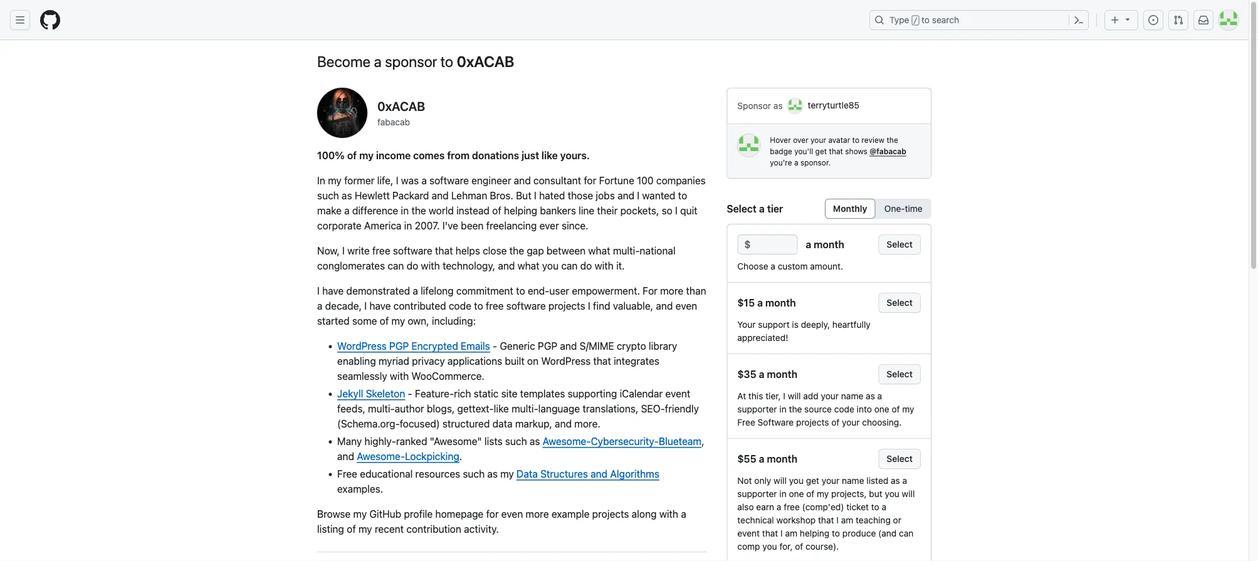 Task type: locate. For each thing, give the bounding box(es) containing it.
what
[[588, 245, 610, 257], [518, 260, 540, 272]]

choosing.
[[862, 417, 902, 427]]

awesome- down more.
[[543, 435, 591, 447]]

such inside the in my former life, i was a software engineer and consultant for fortune 100 companies such as hewlett packard and lehman bros. but i hated those jobs and i wanted to make a difference in the world instead of helping bankers line their pockets, so i quit corporate america in 2007. i've been freelancing ever since.
[[317, 190, 339, 202]]

1 vertical spatial for
[[486, 508, 499, 520]]

produce
[[842, 528, 876, 538]]

it.
[[616, 260, 625, 272]]

0 vertical spatial such
[[317, 190, 339, 202]]

0 vertical spatial free
[[372, 245, 390, 257]]

supporter inside 'not only will you get your name listed as a supporter in one of my projects, but you will also earn a free (comp'ed) ticket to a technical workshop that i am teaching or event that i am helping to produce (and can comp you for, of course).'
[[737, 488, 777, 499]]

cybersecurity-
[[591, 435, 659, 447]]

friendly
[[665, 403, 699, 415]]

get up sponsor.
[[815, 147, 827, 155]]

event up the friendly
[[665, 388, 691, 400]]

been
[[461, 220, 484, 232]]

my inside 'not only will you get your name listed as a supporter in one of my projects, but you will also earn a free (comp'ed) ticket to a technical workshop that i am teaching or event that i am helping to produce (and can comp you for, of course).'
[[817, 488, 829, 499]]

free inside now, i write free software that helps close the gap between what multi-national conglomerates can do with technology, and what you can do with it.
[[372, 245, 390, 257]]

my inside free educational resources such as my data structures and algorithms examples.
[[500, 468, 514, 480]]

1 vertical spatial such
[[505, 435, 527, 447]]

to down but
[[871, 502, 879, 512]]

code inside i have demonstrated a lifelong commitment to end-user empowerment. for more than a decade, i have contributed code to free software projects i find valuable, and even started some of my own, including:
[[449, 300, 471, 312]]

technical
[[737, 515, 774, 525]]

1 supporter from the top
[[737, 404, 777, 414]]

the left gap
[[509, 245, 524, 257]]

feature-
[[415, 388, 454, 400]]

2 select button from the top
[[878, 293, 921, 313]]

@terryturtle85 image up over
[[788, 98, 803, 113]]

enabling
[[337, 355, 376, 367]]

will right the only
[[774, 475, 787, 486]]

0 horizontal spatial more
[[526, 508, 549, 520]]

only
[[754, 475, 771, 486]]

@terryturtle85 image left hover
[[737, 134, 760, 157]]

commitment
[[456, 285, 513, 297]]

one inside at this tier, i will add your name as a supporter in the source code into one of my free software projects of your choosing.
[[874, 404, 889, 414]]

1 horizontal spatial even
[[676, 300, 697, 312]]

more left example
[[526, 508, 549, 520]]

1 vertical spatial 0xacab
[[377, 99, 425, 113]]

in
[[401, 205, 409, 217], [404, 220, 412, 232], [779, 404, 787, 414], [779, 488, 787, 499]]

0 vertical spatial will
[[788, 391, 801, 401]]

1 horizontal spatial awesome-
[[543, 435, 591, 447]]

am down ticket
[[841, 515, 853, 525]]

in up workshop
[[779, 488, 787, 499]]

as inside free educational resources such as my data structures and algorithms examples.
[[487, 468, 498, 480]]

jekyll skeleton
[[337, 388, 405, 400]]

what down gap
[[518, 260, 540, 272]]

1 vertical spatial am
[[785, 528, 797, 538]]

projects left along at the bottom right of the page
[[592, 508, 629, 520]]

what right between
[[588, 245, 610, 257]]

as right sponsor
[[774, 101, 783, 111]]

the inside at this tier, i will add your name as a supporter in the source code into one of my free software projects of your choosing.
[[789, 404, 802, 414]]

a down you'll
[[794, 158, 798, 167]]

projects,
[[831, 488, 867, 499]]

homepage image
[[40, 10, 60, 30]]

of inside the in my former life, i was a software engineer and consultant for fortune 100 companies such as hewlett packard and lehman bros. but i hated those jobs and i wanted to make a difference in the world instead of helping bankers line their pockets, so i quit corporate america in 2007. i've been freelancing ever since.
[[492, 205, 501, 217]]

that down the s/mime
[[593, 355, 611, 367]]

0 vertical spatial name
[[841, 391, 863, 401]]

to down 'companies'
[[678, 190, 687, 202]]

0 vertical spatial free
[[737, 417, 755, 427]]

1 horizontal spatial do
[[580, 260, 592, 272]]

with inside 'browse my github profile homepage for even more example projects along with a listing of my recent contribution activity.'
[[659, 508, 678, 520]]

name
[[841, 391, 863, 401], [842, 475, 864, 486]]

0 vertical spatial even
[[676, 300, 697, 312]]

that inside now, i write free software that helps close the gap between what multi-national conglomerates can do with technology, and what you can do with it.
[[435, 245, 453, 257]]

1 vertical spatial have
[[369, 300, 391, 312]]

2 horizontal spatial such
[[505, 435, 527, 447]]

multi- up markup,
[[512, 403, 538, 415]]

software
[[429, 175, 469, 187], [393, 245, 432, 257], [506, 300, 546, 312]]

1 vertical spatial get
[[806, 475, 819, 486]]

even
[[676, 300, 697, 312], [501, 508, 523, 520]]

with right along at the bottom right of the page
[[659, 508, 678, 520]]

0 horizontal spatial 0xacab link
[[377, 97, 425, 116]]

wordpress up enabling on the left of page
[[337, 340, 387, 352]]

examples.
[[337, 483, 383, 495]]

0 horizontal spatial event
[[665, 388, 691, 400]]

am down workshop
[[785, 528, 797, 538]]

in up software
[[779, 404, 787, 414]]

now, i write free software that helps close the gap between what multi-national conglomerates can do with technology, and what you can do with it.
[[317, 245, 676, 272]]

0 vertical spatial -
[[493, 340, 497, 352]]

1 horizontal spatial helping
[[800, 528, 830, 538]]

badge
[[770, 147, 792, 155]]

multi- down the skeleton
[[368, 403, 395, 415]]

$15
[[737, 297, 755, 309]]

1 horizontal spatial -
[[493, 340, 497, 352]]

your
[[811, 135, 826, 144], [821, 391, 839, 401], [842, 417, 860, 427], [822, 475, 840, 486]]

0 horizontal spatial free
[[337, 468, 357, 480]]

1 vertical spatial more
[[526, 508, 549, 520]]

more.
[[574, 418, 600, 430]]

for up the those
[[584, 175, 596, 187]]

helping
[[504, 205, 537, 217], [800, 528, 830, 538]]

0 horizontal spatial one
[[789, 488, 804, 499]]

software inside the in my former life, i was a software engineer and consultant for fortune 100 companies such as hewlett packard and lehman bros. but i hated those jobs and i wanted to make a difference in the world instead of helping bankers line their pockets, so i quit corporate america in 2007. i've been freelancing ever since.
[[429, 175, 469, 187]]

-
[[493, 340, 497, 352], [408, 388, 412, 400]]

1 horizontal spatial am
[[841, 515, 853, 525]]

2 horizontal spatial will
[[902, 488, 915, 499]]

fortune
[[599, 175, 634, 187]]

0 vertical spatial like
[[542, 150, 558, 161]]

privacy
[[412, 355, 445, 367]]

a up choosing.
[[877, 391, 882, 401]]

comes
[[413, 150, 445, 161]]

event up comp
[[737, 528, 760, 538]]

0 vertical spatial helping
[[504, 205, 537, 217]]

2 horizontal spatial free
[[784, 502, 800, 512]]

0 vertical spatial supporter
[[737, 404, 777, 414]]

1 horizontal spatial will
[[788, 391, 801, 401]]

1 vertical spatial what
[[518, 260, 540, 272]]

technology,
[[443, 260, 495, 272]]

1 horizontal spatial 0xacab
[[457, 53, 514, 70]]

1 horizontal spatial 0xacab link
[[457, 50, 514, 73]]

will
[[788, 391, 801, 401], [774, 475, 787, 486], [902, 488, 915, 499]]

select for $15 a month
[[887, 297, 913, 308]]

awesome-
[[543, 435, 591, 447], [357, 450, 405, 462]]

supporting
[[568, 388, 617, 400]]

0 horizontal spatial even
[[501, 508, 523, 520]]

recent
[[375, 523, 404, 535]]

projects down user
[[548, 300, 585, 312]]

pgp up myriad
[[389, 340, 409, 352]]

multi- inside now, i write free software that helps close the gap between what multi-national conglomerates can do with technology, and what you can do with it.
[[613, 245, 640, 257]]

your right over
[[811, 135, 826, 144]]

supporter inside at this tier, i will add your name as a supporter in the source code into one of my free software projects of your choosing.
[[737, 404, 777, 414]]

monthly
[[833, 203, 867, 214]]

event inside - feature-rich static site templates supporting icalendar event feeds, multi-author blogs, gettext-like multi-language translations, seo-friendly (schema.org-focused) structured data markup, and more.
[[665, 388, 691, 400]]

you left for,
[[763, 541, 777, 551]]

i inside at this tier, i will add your name as a supporter in the source code into one of my free software projects of your choosing.
[[783, 391, 786, 401]]

0 vertical spatial what
[[588, 245, 610, 257]]

your inside 'not only will you get your name listed as a supporter in one of my projects, but you will also earn a free (comp'ed) ticket to a technical workshop that i am teaching or event that i am helping to produce (and can comp you for, of course).'
[[822, 475, 840, 486]]

earn
[[756, 502, 774, 512]]

and inside i have demonstrated a lifelong commitment to end-user empowerment. for more than a decade, i have contributed code to free software projects i find valuable, and even started some of my own, including:
[[656, 300, 673, 312]]

such up make at top left
[[317, 190, 339, 202]]

0 horizontal spatial code
[[449, 300, 471, 312]]

and down fortune
[[618, 190, 634, 202]]

awesome-lockpicking link
[[357, 450, 459, 462]]

i right life,
[[396, 175, 398, 187]]

4 select button from the top
[[878, 449, 921, 469]]

resources
[[415, 468, 460, 480]]

sponsor
[[385, 53, 437, 70]]

my right 'in'
[[328, 175, 342, 187]]

woocommerce.
[[411, 370, 484, 382]]

add
[[803, 391, 819, 401]]

helping inside 'not only will you get your name listed as a supporter in one of my projects, but you will also earn a free (comp'ed) ticket to a technical workshop that i am teaching or event that i am helping to produce (and can comp you for, of course).'
[[800, 528, 830, 538]]

software down 2007.
[[393, 245, 432, 257]]

awesome- down highly-
[[357, 450, 405, 462]]

browse
[[317, 508, 351, 520]]

0 vertical spatial more
[[660, 285, 684, 297]]

more inside i have demonstrated a lifelong commitment to end-user empowerment. for more than a decade, i have contributed code to free software projects i find valuable, and even started some of my own, including:
[[660, 285, 684, 297]]

i up the some
[[364, 300, 367, 312]]

was
[[401, 175, 419, 187]]

algorithms
[[610, 468, 659, 480]]

ranked
[[396, 435, 427, 447]]

- inside - feature-rich static site templates supporting icalendar event feeds, multi-author blogs, gettext-like multi-language translations, seo-friendly (schema.org-focused) structured data markup, and more.
[[408, 388, 412, 400]]

1 horizontal spatial @terryturtle85 image
[[788, 98, 803, 113]]

the inside the in my former life, i was a software engineer and consultant for fortune 100 companies such as hewlett packard and lehman bros. but i hated those jobs and i wanted to make a difference in the world instead of helping bankers line their pockets, so i quit corporate america in 2007. i've been freelancing ever since.
[[411, 205, 426, 217]]

software down end-
[[506, 300, 546, 312]]

2 vertical spatial such
[[463, 468, 485, 480]]

2 horizontal spatial projects
[[796, 417, 829, 427]]

1 vertical spatial one
[[789, 488, 804, 499]]

the up @fabacab link
[[887, 135, 898, 144]]

0 horizontal spatial have
[[322, 285, 344, 297]]

0 horizontal spatial -
[[408, 388, 412, 400]]

one up choosing.
[[874, 404, 889, 414]]

1 vertical spatial supporter
[[737, 488, 777, 499]]

multi- up it.
[[613, 245, 640, 257]]

like
[[542, 150, 558, 161], [494, 403, 509, 415]]

0 vertical spatial projects
[[548, 300, 585, 312]]

0 horizontal spatial awesome-
[[357, 450, 405, 462]]

1 horizontal spatial projects
[[592, 508, 629, 520]]

1 vertical spatial -
[[408, 388, 412, 400]]

0 horizontal spatial what
[[518, 260, 540, 272]]

2 vertical spatial software
[[506, 300, 546, 312]]

month
[[814, 239, 844, 250], [765, 297, 796, 309], [767, 368, 798, 380], [767, 453, 797, 465]]

0 horizontal spatial will
[[774, 475, 787, 486]]

1 vertical spatial name
[[842, 475, 864, 486]]

become a sponsor to 0xacab
[[317, 53, 514, 70]]

1 vertical spatial projects
[[796, 417, 829, 427]]

triangle down image
[[1123, 14, 1133, 24]]

the left "source"
[[789, 404, 802, 414]]

and down for
[[656, 300, 673, 312]]

can inside 'not only will you get your name listed as a supporter in one of my projects, but you will also earn a free (comp'ed) ticket to a technical workshop that i am teaching or event that i am helping to produce (and can comp you for, of course).'
[[899, 528, 914, 538]]

select for $35 a month
[[887, 369, 913, 379]]

free inside i have demonstrated a lifelong commitment to end-user empowerment. for more than a decade, i have contributed code to free software projects i find valuable, and even started some of my own, including:
[[486, 300, 504, 312]]

(and
[[878, 528, 897, 538]]

one-
[[884, 203, 905, 214]]

supporter down this
[[737, 404, 777, 414]]

0 vertical spatial have
[[322, 285, 344, 297]]

to up shows
[[852, 135, 859, 144]]

become
[[317, 53, 371, 70]]

and down close
[[498, 260, 515, 272]]

find
[[593, 300, 610, 312]]

i left write
[[342, 245, 345, 257]]

0 vertical spatial 0xacab
[[457, 53, 514, 70]]

my right into
[[902, 404, 914, 414]]

and inside free educational resources such as my data structures and algorithms examples.
[[591, 468, 608, 480]]

as inside at this tier, i will add your name as a supporter in the source code into one of my free software projects of your choosing.
[[866, 391, 875, 401]]

1 horizontal spatial event
[[737, 528, 760, 538]]

projects down "source"
[[796, 417, 829, 427]]

1 horizontal spatial one
[[874, 404, 889, 414]]

difference
[[352, 205, 398, 217]]

that down (comp'ed)
[[818, 515, 834, 525]]

free right write
[[372, 245, 390, 257]]

bros.
[[490, 190, 513, 202]]

your inside hover over your avatar to review the badge you'll get that shows
[[811, 135, 826, 144]]

0 horizontal spatial helping
[[504, 205, 537, 217]]

1 vertical spatial free
[[337, 468, 357, 480]]

2 supporter from the top
[[737, 488, 777, 499]]

can up demonstrated
[[388, 260, 404, 272]]

a inside @fabacab you're             a sponsor.
[[794, 158, 798, 167]]

projects
[[548, 300, 585, 312], [796, 417, 829, 427], [592, 508, 629, 520]]

2 vertical spatial will
[[902, 488, 915, 499]]

2 horizontal spatial can
[[899, 528, 914, 538]]

pockets,
[[620, 205, 659, 217]]

0 vertical spatial one
[[874, 404, 889, 414]]

1 vertical spatial code
[[834, 404, 854, 414]]

started
[[317, 315, 350, 327]]

a right '$35'
[[759, 368, 765, 380]]

0 vertical spatial am
[[841, 515, 853, 525]]

software up lehman at the left top of the page
[[429, 175, 469, 187]]

such down data
[[505, 435, 527, 447]]

as down lists
[[487, 468, 498, 480]]

your
[[737, 319, 756, 329]]

with down myriad
[[390, 370, 409, 382]]

select button for $35 a month
[[878, 364, 921, 384]]

get inside 'not only will you get your name listed as a supporter in one of my projects, but you will also earn a free (comp'ed) ticket to a technical workshop that i am teaching or event that i am helping to produce (and can comp you for, of course).'
[[806, 475, 819, 486]]

select
[[727, 203, 757, 215], [887, 239, 913, 250], [887, 297, 913, 308], [887, 369, 913, 379], [887, 454, 913, 464]]

one-time link
[[879, 202, 928, 216]]

supporter for $35
[[737, 404, 777, 414]]

or
[[893, 515, 901, 525]]

1 horizontal spatial for
[[584, 175, 596, 187]]

select button for $15 a month
[[878, 293, 921, 313]]

one up workshop
[[789, 488, 804, 499]]

and inside now, i write free software that helps close the gap between what multi-national conglomerates can do with technology, and what you can do with it.
[[498, 260, 515, 272]]

a right along at the bottom right of the page
[[681, 508, 686, 520]]

at
[[737, 391, 746, 401]]

custom
[[778, 261, 808, 271]]

0 vertical spatial wordpress
[[337, 340, 387, 352]]

can down between
[[561, 260, 578, 272]]

at this tier, i will add your name as a supporter in the source code into one of my free software projects of your choosing.
[[737, 391, 914, 427]]

- inside - generic pgp and s/mime crypto library enabling myriad privacy applications built on wordpress that integrates seamlessly with woocommerce.
[[493, 340, 497, 352]]

3 select button from the top
[[878, 364, 921, 384]]

0 horizontal spatial such
[[317, 190, 339, 202]]

1 vertical spatial will
[[774, 475, 787, 486]]

2 horizontal spatial multi-
[[613, 245, 640, 257]]

@terryturtle85 image
[[788, 98, 803, 113], [737, 134, 760, 157]]

2 vertical spatial projects
[[592, 508, 629, 520]]

command palette image
[[1074, 15, 1084, 25]]

name up into
[[841, 391, 863, 401]]

month for $55 a month
[[767, 453, 797, 465]]

0 horizontal spatial projects
[[548, 300, 585, 312]]

activity.
[[464, 523, 499, 535]]

like up data
[[494, 403, 509, 415]]

wordpress
[[337, 340, 387, 352], [541, 355, 591, 367]]

to right /
[[922, 15, 930, 25]]

2 pgp from the left
[[538, 340, 557, 352]]

0 horizontal spatial @terryturtle85 image
[[737, 134, 760, 157]]

1 horizontal spatial free
[[737, 417, 755, 427]]

my left "own,"
[[391, 315, 405, 327]]

course).
[[806, 541, 839, 551]]

free inside 'not only will you get your name listed as a supporter in one of my projects, but you will also earn a free (comp'ed) ticket to a technical workshop that i am teaching or event that i am helping to produce (and can comp you for, of course).'
[[784, 502, 800, 512]]

0 vertical spatial event
[[665, 388, 691, 400]]

0 vertical spatial for
[[584, 175, 596, 187]]

month up the only
[[767, 453, 797, 465]]

i inside now, i write free software that helps close the gap between what multi-national conglomerates can do with technology, and what you can do with it.
[[342, 245, 345, 257]]

will left add at the bottom
[[788, 391, 801, 401]]

1 horizontal spatial such
[[463, 468, 485, 480]]

choose a custom amount.
[[737, 261, 843, 271]]

former
[[344, 175, 375, 187]]

1 vertical spatial helping
[[800, 528, 830, 538]]

structures
[[540, 468, 588, 480]]

such right the resources on the bottom left of the page
[[463, 468, 485, 480]]

wordpress right on
[[541, 355, 591, 367]]

Custom sponsorship amount number field
[[737, 234, 798, 255]]

my down "examples."
[[353, 508, 367, 520]]

will right but
[[902, 488, 915, 499]]

0xacab link
[[457, 50, 514, 73], [377, 97, 425, 116]]

many
[[337, 435, 362, 447]]

to down commitment
[[474, 300, 483, 312]]

am
[[841, 515, 853, 525], [785, 528, 797, 538]]

1 horizontal spatial free
[[486, 300, 504, 312]]

not
[[737, 475, 752, 486]]

and right structures
[[591, 468, 608, 480]]

contributed
[[394, 300, 446, 312]]

as up into
[[866, 391, 875, 401]]

(schema.org-
[[337, 418, 400, 430]]

plus image
[[1110, 15, 1120, 25]]

encrypted
[[412, 340, 458, 352]]

free up "examples."
[[337, 468, 357, 480]]

,
[[702, 435, 704, 447]]

1 horizontal spatial wordpress
[[541, 355, 591, 367]]

2 vertical spatial free
[[784, 502, 800, 512]]

helping up 'course).'
[[800, 528, 830, 538]]

income
[[376, 150, 411, 161]]

month up tier,
[[767, 368, 798, 380]]

0 vertical spatial code
[[449, 300, 471, 312]]

0 vertical spatial 0xacab link
[[457, 50, 514, 73]]

do up contributed
[[407, 260, 418, 272]]

you down gap
[[542, 260, 559, 272]]

more
[[660, 285, 684, 297], [526, 508, 549, 520]]

support
[[758, 319, 790, 329]]

that left the helps
[[435, 245, 453, 257]]

1 vertical spatial software
[[393, 245, 432, 257]]

projects inside i have demonstrated a lifelong commitment to end-user empowerment. for more than a decade, i have contributed code to free software projects i find valuable, and even started some of my own, including:
[[548, 300, 585, 312]]

0 horizontal spatial for
[[486, 508, 499, 520]]

of
[[347, 150, 357, 161], [492, 205, 501, 217], [380, 315, 389, 327], [892, 404, 900, 414], [831, 417, 840, 427], [806, 488, 815, 499], [347, 523, 356, 535], [795, 541, 803, 551]]

software inside i have demonstrated a lifelong commitment to end-user empowerment. for more than a decade, i have contributed code to free software projects i find valuable, and even started some of my own, including:
[[506, 300, 546, 312]]

seo-
[[641, 403, 665, 415]]

1 horizontal spatial more
[[660, 285, 684, 297]]

1 vertical spatial wordpress
[[541, 355, 591, 367]]

homepage
[[435, 508, 484, 520]]

event inside 'not only will you get your name listed as a supporter in one of my projects, but you will also earn a free (comp'ed) ticket to a technical workshop that i am teaching or event that i am helping to produce (and can comp you for, of course).'
[[737, 528, 760, 538]]

between
[[547, 245, 586, 257]]

0 horizontal spatial free
[[372, 245, 390, 257]]



Task type: vqa. For each thing, say whether or not it's contained in the screenshot.
what to the left
yes



Task type: describe. For each thing, give the bounding box(es) containing it.
a right listed
[[903, 475, 907, 486]]

but
[[516, 190, 531, 202]]

over
[[793, 135, 809, 144]]

feeds,
[[337, 403, 365, 415]]

one-time
[[884, 203, 923, 214]]

to inside the in my former life, i was a software engineer and consultant for fortune 100 companies such as hewlett packard and lehman bros. but i hated those jobs and i wanted to make a difference in the world instead of helping bankers line their pockets, so i quit corporate america in 2007. i've been freelancing ever since.
[[678, 190, 687, 202]]

now,
[[317, 245, 340, 257]]

0 horizontal spatial can
[[388, 260, 404, 272]]

lockpicking
[[405, 450, 459, 462]]

as inside the in my former life, i was a software engineer and consultant for fortune 100 companies such as hewlett packard and lehman bros. but i hated those jobs and i wanted to make a difference in the world instead of helping bankers line their pockets, so i quit corporate america in 2007. i've been freelancing ever since.
[[342, 190, 352, 202]]

national
[[640, 245, 676, 257]]

that inside hover over your avatar to review the badge you'll get that shows
[[829, 147, 843, 155]]

name inside at this tier, i will add your name as a supporter in the source code into one of my free software projects of your choosing.
[[841, 391, 863, 401]]

month up amount.
[[814, 239, 844, 250]]

library
[[649, 340, 677, 352]]

awesome-lockpicking .
[[357, 450, 462, 462]]

1 horizontal spatial have
[[369, 300, 391, 312]]

to up 'course).'
[[832, 528, 840, 538]]

git pull request image
[[1174, 15, 1184, 25]]

of right for,
[[795, 541, 803, 551]]

get inside hover over your avatar to review the badge you'll get that shows
[[815, 147, 827, 155]]

1 vertical spatial @terryturtle85 image
[[737, 134, 760, 157]]

is
[[792, 319, 799, 329]]

my inside i have demonstrated a lifelong commitment to end-user empowerment. for more than a decade, i have contributed code to free software projects i find valuable, and even started some of my own, including:
[[391, 315, 405, 327]]

for inside the in my former life, i was a software engineer and consultant for fortune 100 companies such as hewlett packard and lehman bros. but i hated those jobs and i wanted to make a difference in the world instead of helping bankers line their pockets, so i quit corporate america in 2007. i've been freelancing ever since.
[[584, 175, 596, 187]]

i have demonstrated a lifelong commitment to end-user empowerment. for more than a decade, i have contributed code to free software projects i find valuable, and even started some of my own, including:
[[317, 285, 706, 327]]

a left tier
[[759, 203, 765, 215]]

example
[[552, 508, 590, 520]]

tier,
[[766, 391, 781, 401]]

a inside at this tier, i will add your name as a supporter in the source code into one of my free software projects of your choosing.
[[877, 391, 882, 401]]

in inside at this tier, i will add your name as a supporter in the source code into one of my free software projects of your choosing.
[[779, 404, 787, 414]]

icalendar
[[620, 388, 663, 400]]

0 horizontal spatial am
[[785, 528, 797, 538]]

gap
[[527, 245, 544, 257]]

- for wordpress pgp encrypted emails
[[493, 340, 497, 352]]

will inside at this tier, i will add your name as a supporter in the source code into one of my free software projects of your choosing.
[[788, 391, 801, 401]]

source
[[804, 404, 832, 414]]

and inside , and
[[337, 450, 354, 462]]

lifelong
[[421, 285, 454, 297]]

select button for $55 a month
[[878, 449, 921, 469]]

0 horizontal spatial multi-
[[368, 403, 395, 415]]

markup,
[[515, 418, 552, 430]]

1 horizontal spatial what
[[588, 245, 610, 257]]

freelancing
[[486, 220, 537, 232]]

1 select button from the top
[[878, 234, 921, 255]]

time
[[905, 203, 923, 214]]

even inside i have demonstrated a lifelong commitment to end-user empowerment. for more than a decade, i have contributed code to free software projects i find valuable, and even started some of my own, including:
[[676, 300, 697, 312]]

sponsor
[[737, 101, 771, 111]]

a right was on the left top of the page
[[422, 175, 427, 187]]

seamlessly
[[337, 370, 387, 382]]

1 vertical spatial 0xacab link
[[377, 97, 425, 116]]

and inside - generic pgp and s/mime crypto library enabling myriad privacy applications built on wordpress that integrates seamlessly with woocommerce.
[[560, 340, 577, 352]]

2 do from the left
[[580, 260, 592, 272]]

than
[[686, 285, 706, 297]]

along
[[632, 508, 657, 520]]

i up pockets,
[[637, 190, 640, 202]]

monthly link
[[828, 202, 872, 216]]

quit
[[680, 205, 698, 217]]

of down "source"
[[831, 417, 840, 427]]

even inside 'browse my github profile homepage for even more example projects along with a listing of my recent contribution activity.'
[[501, 508, 523, 520]]

for inside 'browse my github profile homepage for even more example projects along with a listing of my recent contribution activity.'
[[486, 508, 499, 520]]

life,
[[377, 175, 393, 187]]

bankers
[[540, 205, 576, 217]]

my left recent
[[359, 523, 372, 535]]

engineer
[[472, 175, 511, 187]]

as inside 'not only will you get your name listed as a supporter in one of my projects, but you will also earn a free (comp'ed) ticket to a technical workshop that i am teaching or event that i am helping to produce (and can comp you for, of course).'
[[891, 475, 900, 486]]

with up lifelong on the left bottom
[[421, 260, 440, 272]]

1 pgp from the left
[[389, 340, 409, 352]]

their
[[597, 205, 618, 217]]

make
[[317, 205, 342, 217]]

a up started
[[317, 300, 323, 312]]

hover over your avatar to review the badge you'll get that shows
[[770, 135, 898, 155]]

in my former life, i was a software engineer and consultant for fortune 100 companies such as hewlett packard and lehman bros. but i hated those jobs and i wanted to make a difference in the world instead of helping bankers line their pockets, so i quit corporate america in 2007. i've been freelancing ever since.
[[317, 175, 706, 232]]

valuable,
[[613, 300, 653, 312]]

with inside - generic pgp and s/mime crypto library enabling myriad privacy applications built on wordpress that integrates seamlessly with woocommerce.
[[390, 370, 409, 382]]

on
[[527, 355, 539, 367]]

donations
[[472, 150, 519, 161]]

helping inside the in my former life, i was a software engineer and consultant for fortune 100 companies such as hewlett packard and lehman bros. but i hated those jobs and i wanted to make a difference in the world instead of helping bankers line their pockets, so i quit corporate america in 2007. i've been freelancing ever since.
[[504, 205, 537, 217]]

to left end-
[[516, 285, 525, 297]]

projects inside at this tier, i will add your name as a supporter in the source code into one of my free software projects of your choosing.
[[796, 417, 829, 427]]

built
[[505, 355, 525, 367]]

pgp inside - generic pgp and s/mime crypto library enabling myriad privacy applications built on wordpress that integrates seamlessly with woocommerce.
[[538, 340, 557, 352]]

@fabacab link
[[870, 147, 906, 155]]

projects inside 'browse my github profile homepage for even more example projects along with a listing of my recent contribution activity.'
[[592, 508, 629, 520]]

and up world
[[432, 190, 449, 202]]

free inside at this tier, i will add your name as a supporter in the source code into one of my free software projects of your choosing.
[[737, 417, 755, 427]]

jekyll skeleton link
[[337, 388, 405, 400]]

just
[[522, 150, 539, 161]]

select a tier list
[[825, 199, 932, 219]]

browse my github profile homepage for even more example projects along with a listing of my recent contribution activity.
[[317, 508, 686, 535]]

one inside 'not only will you get your name listed as a supporter in one of my projects, but you will also earn a free (comp'ed) ticket to a technical workshop that i am teaching or event that i am helping to produce (and can comp you for, of course).'
[[789, 488, 804, 499]]

month for $15 a month
[[765, 297, 796, 309]]

shows
[[845, 147, 868, 155]]

of up (comp'ed)
[[806, 488, 815, 499]]

select a tier
[[727, 203, 783, 215]]

user
[[549, 285, 569, 297]]

to inside hover over your avatar to review the badge you'll get that shows
[[852, 135, 859, 144]]

since.
[[562, 220, 588, 232]]

line
[[579, 205, 595, 217]]

(comp'ed)
[[802, 502, 844, 512]]

$55
[[737, 453, 756, 465]]

to right sponsor
[[441, 53, 453, 70]]

of inside i have demonstrated a lifelong commitment to end-user empowerment. for more than a decade, i have contributed code to free software projects i find valuable, and even started some of my own, including:
[[380, 315, 389, 327]]

a left the custom
[[771, 261, 775, 271]]

with left it.
[[595, 260, 614, 272]]

month for $35 a month
[[767, 368, 798, 380]]

name inside 'not only will you get your name listed as a supporter in one of my projects, but you will also earn a free (comp'ed) ticket to a technical workshop that i am teaching or event that i am helping to produce (and can comp you for, of course).'
[[842, 475, 864, 486]]

in down packard
[[401, 205, 409, 217]]

my inside at this tier, i will add your name as a supporter in the source code into one of my free software projects of your choosing.
[[902, 404, 914, 414]]

more inside 'browse my github profile homepage for even more example projects along with a listing of my recent contribution activity.'
[[526, 508, 549, 520]]

search
[[932, 15, 959, 25]]

of inside 'browse my github profile homepage for even more example projects along with a listing of my recent contribution activity.'
[[347, 523, 356, 535]]

integrates
[[614, 355, 659, 367]]

a left sponsor
[[374, 53, 382, 70]]

focused)
[[400, 418, 440, 430]]

1 horizontal spatial multi-
[[512, 403, 538, 415]]

1 vertical spatial awesome-
[[357, 450, 405, 462]]

type
[[890, 15, 909, 25]]

supporter for $55
[[737, 488, 777, 499]]

the inside now, i write free software that helps close the gap between what multi-national conglomerates can do with technology, and what you can do with it.
[[509, 245, 524, 257]]

select for $55 a month
[[887, 454, 913, 464]]

from
[[447, 150, 470, 161]]

software inside now, i write free software that helps close the gap between what multi-national conglomerates can do with technology, and what you can do with it.
[[393, 245, 432, 257]]

you'll
[[794, 147, 813, 155]]

author
[[395, 403, 424, 415]]

notifications image
[[1199, 15, 1209, 25]]

my inside the in my former life, i was a software engineer and consultant for fortune 100 companies such as hewlett packard and lehman bros. but i hated those jobs and i wanted to make a difference in the world instead of helping bankers line their pockets, so i quit corporate america in 2007. i've been freelancing ever since.
[[328, 175, 342, 187]]

1 horizontal spatial like
[[542, 150, 558, 161]]

jekyll
[[337, 388, 363, 400]]

like inside - feature-rich static site templates supporting icalendar event feeds, multi-author blogs, gettext-like multi-language translations, seo-friendly (schema.org-focused) structured data markup, and more.
[[494, 403, 509, 415]]

america
[[364, 220, 402, 232]]

blogs,
[[427, 403, 455, 415]]

write
[[347, 245, 370, 257]]

- for jekyll skeleton
[[408, 388, 412, 400]]

into
[[857, 404, 872, 414]]

the inside hover over your avatar to review the badge you'll get that shows
[[887, 135, 898, 144]]

a up the custom
[[806, 239, 811, 250]]

tier
[[767, 203, 783, 215]]

i left find
[[588, 300, 590, 312]]

corporate
[[317, 220, 362, 232]]

your up "source"
[[821, 391, 839, 401]]

1 horizontal spatial can
[[561, 260, 578, 272]]

code inside at this tier, i will add your name as a supporter in the source code into one of my free software projects of your choosing.
[[834, 404, 854, 414]]

in left 2007.
[[404, 220, 412, 232]]

deeply,
[[801, 319, 830, 329]]

and up but
[[514, 175, 531, 187]]

a right earn
[[777, 502, 781, 512]]

you inside now, i write free software that helps close the gap between what multi-national conglomerates can do with technology, and what you can do with it.
[[542, 260, 559, 272]]

as down markup,
[[530, 435, 540, 447]]

ever
[[539, 220, 559, 232]]

and inside - feature-rich static site templates supporting icalendar event feeds, multi-author blogs, gettext-like multi-language translations, seo-friendly (schema.org-focused) structured data markup, and more.
[[555, 418, 572, 430]]

issue opened image
[[1148, 15, 1159, 25]]

a inside 'browse my github profile homepage for even more example projects along with a listing of my recent contribution activity.'
[[681, 508, 686, 520]]

a right the $15
[[757, 297, 763, 309]]

i up for,
[[781, 528, 783, 538]]

a up corporate
[[344, 205, 350, 217]]

you right the only
[[789, 475, 804, 486]]

such inside free educational resources such as my data structures and algorithms examples.
[[463, 468, 485, 480]]

but
[[869, 488, 883, 499]]

hewlett
[[355, 190, 390, 202]]

that down technical
[[762, 528, 778, 538]]

hover
[[770, 135, 791, 144]]

@fabacab image
[[317, 88, 367, 138]]

i down (comp'ed)
[[836, 515, 839, 525]]

skeleton
[[366, 388, 405, 400]]

your down into
[[842, 417, 860, 427]]

a down but
[[882, 502, 887, 512]]

lehman
[[451, 190, 487, 202]]

crypto
[[617, 340, 646, 352]]

free inside free educational resources such as my data structures and algorithms examples.
[[337, 468, 357, 480]]

site
[[501, 388, 518, 400]]

end-
[[528, 285, 549, 297]]

hated
[[539, 190, 565, 202]]

a right $55 on the bottom of page
[[759, 453, 764, 465]]

a up contributed
[[413, 285, 418, 297]]

that inside - generic pgp and s/mime crypto library enabling myriad privacy applications built on wordpress that integrates seamlessly with woocommerce.
[[593, 355, 611, 367]]

myriad
[[379, 355, 409, 367]]

helps
[[456, 245, 480, 257]]

generic
[[500, 340, 535, 352]]

wordpress inside - generic pgp and s/mime crypto library enabling myriad privacy applications built on wordpress that integrates seamlessly with woocommerce.
[[541, 355, 591, 367]]

$15 a month
[[737, 297, 796, 309]]

0 horizontal spatial wordpress
[[337, 340, 387, 352]]

your support is deeply, heartfully appreciated!
[[737, 319, 871, 343]]

i right but
[[534, 190, 537, 202]]

of right 100%
[[347, 150, 357, 161]]

my up former
[[359, 150, 374, 161]]

you right but
[[885, 488, 900, 499]]

companies
[[656, 175, 706, 187]]

rich
[[454, 388, 471, 400]]

many highly-ranked "awesome" lists such as awesome-cybersecurity-blueteam
[[337, 435, 702, 447]]

i right so
[[675, 205, 678, 217]]

1 do from the left
[[407, 260, 418, 272]]

of up choosing.
[[892, 404, 900, 414]]

choose
[[737, 261, 768, 271]]

/
[[913, 16, 918, 25]]

avatar
[[828, 135, 850, 144]]

i up started
[[317, 285, 320, 297]]

0 vertical spatial awesome-
[[543, 435, 591, 447]]

in inside 'not only will you get your name listed as a supporter in one of my projects, but you will also earn a free (comp'ed) ticket to a technical workshop that i am teaching or event that i am helping to produce (and can comp you for, of course).'
[[779, 488, 787, 499]]



